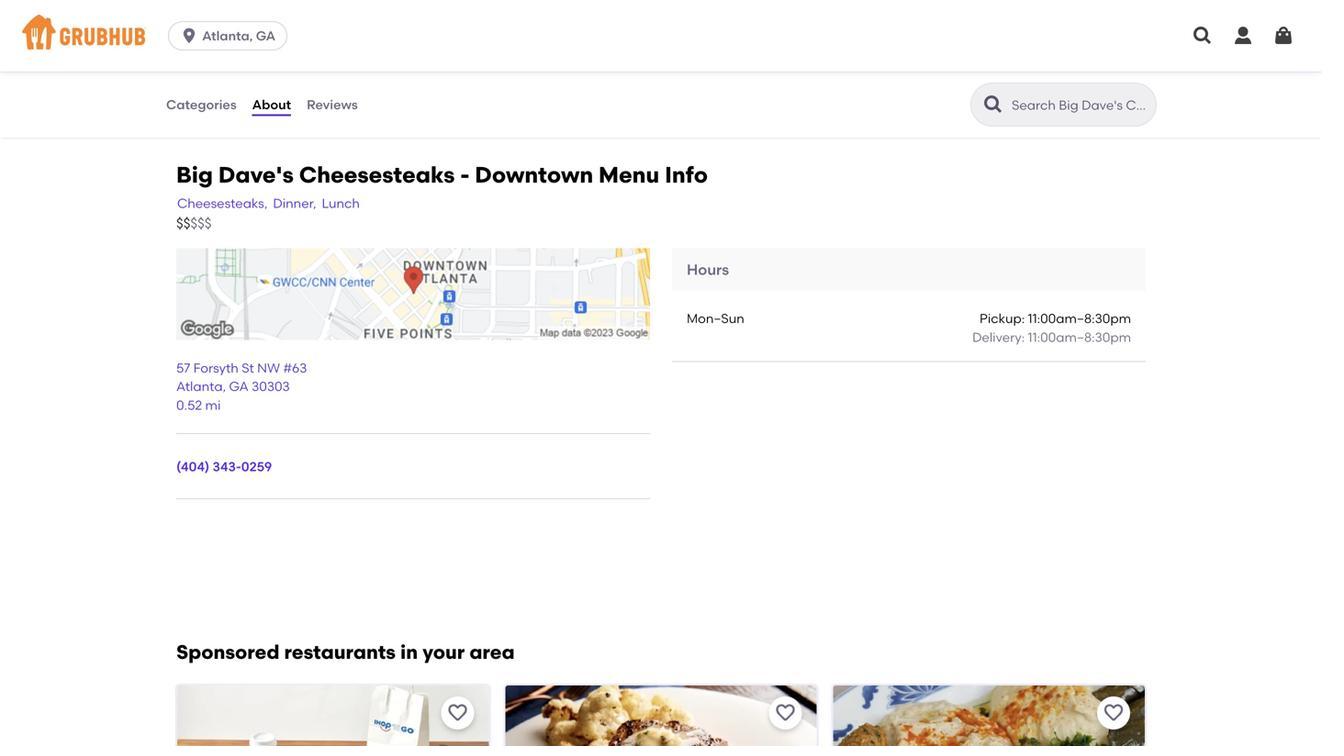 Task type: describe. For each thing, give the bounding box(es) containing it.
info
[[665, 162, 708, 188]]

search icon image
[[983, 94, 1005, 116]]

(404) 343-0259
[[176, 459, 272, 475]]

in
[[400, 641, 418, 664]]

#63
[[283, 360, 307, 376]]

2 horizontal spatial svg image
[[1273, 25, 1295, 47]]

categories
[[166, 97, 237, 112]]

0259
[[241, 459, 272, 475]]

57
[[176, 360, 190, 376]]

Search Big Dave's Cheesesteaks - Downtown search field
[[1010, 96, 1151, 114]]

downtown
[[475, 162, 593, 188]]

dave's
[[218, 162, 294, 188]]

restaurants
[[284, 641, 396, 664]]

about button
[[251, 72, 292, 138]]

1 11:00am–8:30pm from the top
[[1028, 311, 1131, 327]]

your
[[423, 641, 465, 664]]

sponsored
[[176, 641, 280, 664]]

forsyth
[[193, 360, 239, 376]]

sponsored restaurants in your area
[[176, 641, 515, 664]]

lunch
[[322, 196, 360, 211]]

pickup:
[[980, 311, 1025, 327]]

pickup: 11:00am–8:30pm delivery: 11:00am–8:30pm
[[973, 311, 1131, 345]]

save this restaurant image
[[447, 702, 469, 724]]

save this restaurant button for mccormick & schmick's seafood & steaks logo
[[769, 697, 802, 730]]

30303
[[252, 379, 290, 395]]

cheesesteaks, dinner, lunch
[[177, 196, 360, 211]]

lunch button
[[321, 193, 361, 214]]

atlanta
[[176, 379, 223, 395]]

1 horizontal spatial svg image
[[1232, 25, 1254, 47]]

mi
[[205, 398, 221, 413]]

categories button
[[165, 72, 238, 138]]



Task type: locate. For each thing, give the bounding box(es) containing it.
st
[[242, 360, 254, 376]]

ga inside button
[[256, 28, 276, 44]]

mon–sun
[[687, 311, 745, 327]]

0 horizontal spatial svg image
[[180, 27, 198, 45]]

2 save this restaurant image from the left
[[1103, 702, 1125, 724]]

about
[[252, 97, 291, 112]]

11:00am–8:30pm right delivery:
[[1028, 330, 1131, 345]]

save this restaurant button for the ihop logo
[[441, 697, 474, 730]]

save this restaurant image for mccormick & schmick's seafood & steaks logo save this restaurant button
[[775, 702, 797, 724]]

1 horizontal spatial save this restaurant image
[[1103, 702, 1125, 724]]

delivery:
[[973, 330, 1025, 345]]

0.52
[[176, 398, 202, 413]]

0 vertical spatial 11:00am–8:30pm
[[1028, 311, 1131, 327]]

svg image
[[1192, 25, 1214, 47]]

0 horizontal spatial save this restaurant image
[[775, 702, 797, 724]]

save this restaurant button
[[441, 697, 474, 730], [769, 697, 802, 730], [1097, 697, 1131, 730]]

ga
[[256, 28, 276, 44], [229, 379, 249, 395]]

343-
[[213, 459, 241, 475]]

$$$$$
[[176, 215, 212, 232]]

big dave's cheesesteaks - downtown menu info
[[176, 162, 708, 188]]

cheesesteaks,
[[177, 196, 268, 211]]

dinner,
[[273, 196, 316, 211]]

2 save this restaurant button from the left
[[769, 697, 802, 730]]

ga right ,
[[229, 379, 249, 395]]

1 horizontal spatial save this restaurant button
[[769, 697, 802, 730]]

-
[[460, 162, 470, 188]]

atlanta, ga
[[202, 28, 276, 44]]

atlanta, ga button
[[168, 21, 295, 51]]

menu
[[599, 162, 660, 188]]

nw
[[257, 360, 280, 376]]

svg image
[[1232, 25, 1254, 47], [1273, 25, 1295, 47], [180, 27, 198, 45]]

(404)
[[176, 459, 210, 475]]

1 horizontal spatial ga
[[256, 28, 276, 44]]

ga right atlanta,
[[256, 28, 276, 44]]

2 11:00am–8:30pm from the top
[[1028, 330, 1131, 345]]

cheesesteaks
[[299, 162, 455, 188]]

save this restaurant button for baraka shawarma logo
[[1097, 697, 1131, 730]]

reviews
[[307, 97, 358, 112]]

57 forsyth st nw #63 atlanta , ga 30303 0.52 mi
[[176, 360, 307, 413]]

ihop logo image
[[177, 686, 489, 747]]

cheesesteaks, button
[[176, 193, 269, 214]]

save this restaurant image for baraka shawarma logo's save this restaurant button
[[1103, 702, 1125, 724]]

hours
[[687, 261, 729, 279]]

0 vertical spatial ga
[[256, 28, 276, 44]]

big
[[176, 162, 213, 188]]

11:00am–8:30pm
[[1028, 311, 1131, 327], [1028, 330, 1131, 345]]

mccormick & schmick's seafood & steaks logo image
[[505, 686, 817, 747]]

11:00am–8:30pm right pickup:
[[1028, 311, 1131, 327]]

1 vertical spatial ga
[[229, 379, 249, 395]]

baraka shawarma logo image
[[834, 686, 1145, 747]]

2 horizontal spatial save this restaurant button
[[1097, 697, 1131, 730]]

0 horizontal spatial save this restaurant button
[[441, 697, 474, 730]]

area
[[470, 641, 515, 664]]

0 horizontal spatial ga
[[229, 379, 249, 395]]

3 save this restaurant button from the left
[[1097, 697, 1131, 730]]

1 save this restaurant button from the left
[[441, 697, 474, 730]]

$$
[[176, 215, 190, 232]]

ga inside 57 forsyth st nw #63 atlanta , ga 30303 0.52 mi
[[229, 379, 249, 395]]

dinner, button
[[272, 193, 317, 214]]

main navigation navigation
[[0, 0, 1322, 72]]

1 vertical spatial 11:00am–8:30pm
[[1028, 330, 1131, 345]]

1 save this restaurant image from the left
[[775, 702, 797, 724]]

atlanta,
[[202, 28, 253, 44]]

save this restaurant image
[[775, 702, 797, 724], [1103, 702, 1125, 724]]

svg image inside atlanta, ga button
[[180, 27, 198, 45]]

(404) 343-0259 button
[[176, 458, 272, 476]]

reviews button
[[306, 72, 359, 138]]

,
[[223, 379, 226, 395]]



Task type: vqa. For each thing, say whether or not it's contained in the screenshot.
the top THE 24
no



